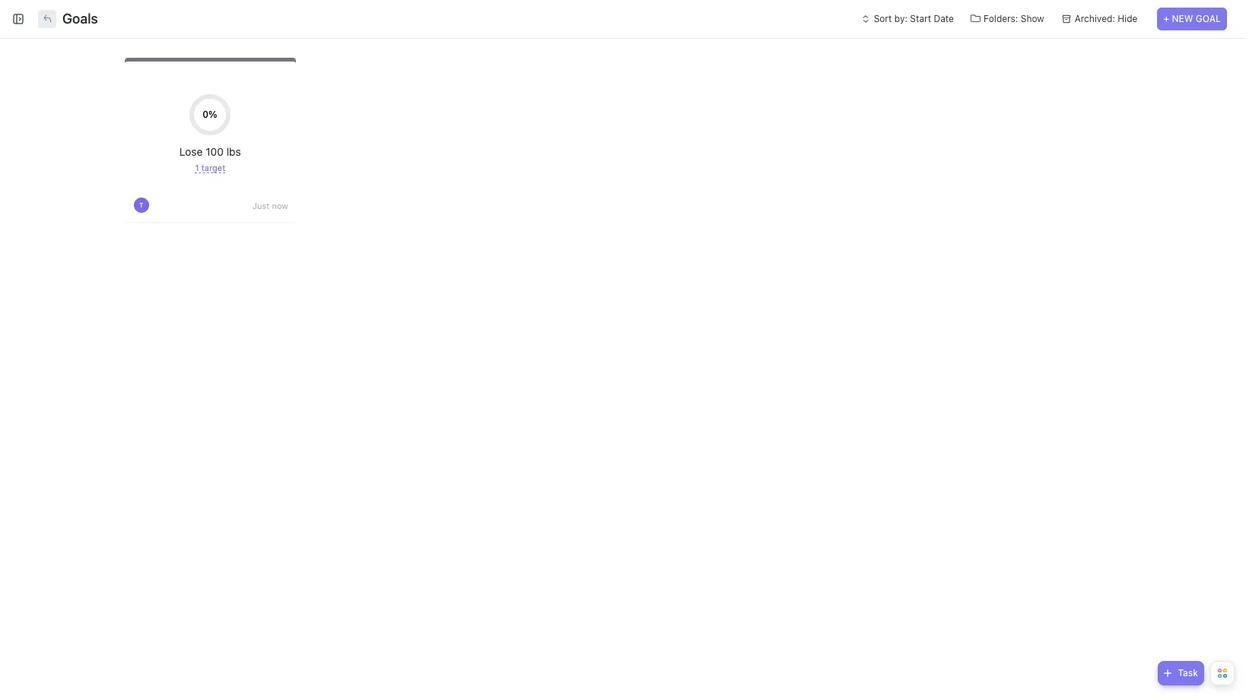 Task type: describe. For each thing, give the bounding box(es) containing it.
100
[[206, 145, 224, 158]]

target
[[201, 163, 225, 173]]

lbs
[[226, 145, 241, 158]]

lose
[[179, 145, 203, 158]]

goals
[[62, 11, 98, 27]]

hide
[[1118, 13, 1138, 24]]

goal
[[1196, 13, 1221, 24]]

sort by: start date
[[874, 13, 954, 24]]

sort
[[874, 13, 892, 24]]

just
[[253, 200, 269, 210]]

+ new goal
[[1164, 13, 1221, 24]]

lose 100 lbs 1 target
[[179, 145, 241, 173]]

folders: show
[[984, 13, 1044, 24]]

date
[[934, 13, 954, 24]]

new
[[1172, 13, 1193, 24]]

just now
[[253, 200, 288, 210]]



Task type: vqa. For each thing, say whether or not it's contained in the screenshot.
Docs inside the Sidebar NAVIGATION
no



Task type: locate. For each thing, give the bounding box(es) containing it.
folders:
[[984, 13, 1018, 24]]

+
[[1164, 13, 1169, 24]]

sort by: start date button
[[856, 10, 959, 28]]

show
[[1021, 13, 1044, 24]]

t button
[[132, 196, 150, 215]]

now
[[272, 200, 288, 210]]

t
[[139, 202, 143, 209]]

start
[[910, 13, 931, 24]]

archived:
[[1075, 13, 1115, 24]]

archived: hide
[[1075, 13, 1138, 24]]

task
[[1178, 668, 1198, 679]]

by:
[[895, 13, 908, 24]]

1
[[195, 163, 199, 173]]



